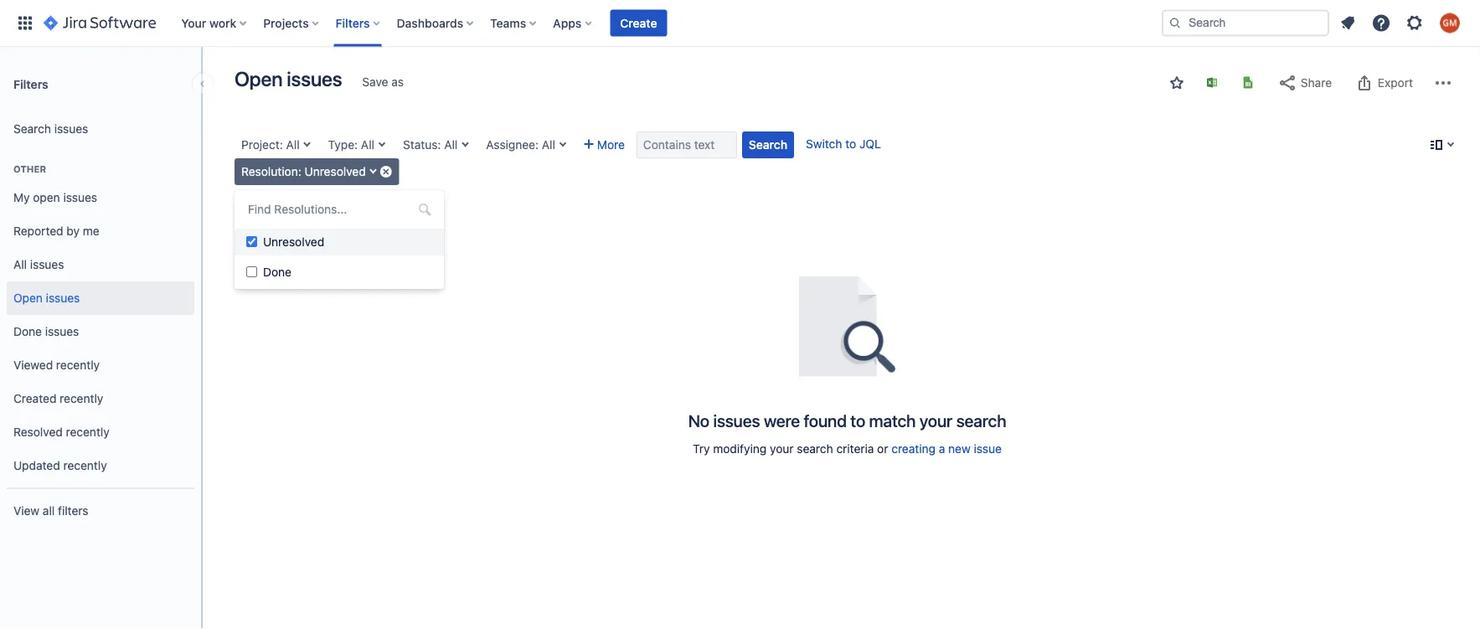 Task type: describe. For each thing, give the bounding box(es) containing it.
resolution:
[[241, 165, 301, 179]]

1 vertical spatial unresolved
[[263, 235, 324, 249]]

0 vertical spatial to
[[846, 137, 857, 151]]

viewed
[[13, 358, 53, 372]]

done for done issues
[[13, 325, 42, 339]]

were
[[764, 411, 800, 430]]

create
[[620, 16, 657, 30]]

issues up "done issues"
[[46, 291, 80, 305]]

reported by me
[[13, 224, 99, 238]]

small image
[[1171, 76, 1184, 90]]

your
[[181, 16, 206, 30]]

banner containing your work
[[0, 0, 1481, 47]]

filters
[[58, 504, 88, 518]]

0 vertical spatial unresolved
[[305, 165, 366, 179]]

1 horizontal spatial search
[[957, 411, 1007, 430]]

assignee:
[[486, 138, 539, 152]]

notifications image
[[1338, 13, 1358, 33]]

open in microsoft excel image
[[1206, 76, 1219, 89]]

all for type: all
[[361, 138, 375, 152]]

Find Resolutions... field
[[243, 198, 436, 221]]

open inside other "group"
[[13, 291, 43, 305]]

resolved recently link
[[7, 416, 194, 449]]

teams button
[[485, 10, 543, 36]]

apps
[[553, 16, 582, 30]]

dashboards button
[[392, 10, 480, 36]]

issues up viewed recently
[[45, 325, 79, 339]]

filters inside dropdown button
[[336, 16, 370, 30]]

more button
[[577, 132, 632, 158]]

1 vertical spatial to
[[851, 411, 866, 430]]

all
[[43, 504, 55, 518]]

project:
[[241, 138, 283, 152]]

or
[[878, 442, 889, 456]]

other group
[[7, 146, 194, 488]]

jql
[[860, 137, 881, 151]]

0 horizontal spatial filters
[[13, 77, 48, 91]]

criteria
[[837, 442, 874, 456]]

found
[[804, 411, 847, 430]]

try modifying your search criteria or creating a new issue
[[693, 442, 1002, 456]]

done for done
[[263, 265, 292, 279]]

your profile and settings image
[[1441, 13, 1461, 33]]

a
[[939, 442, 946, 456]]

remove criteria image
[[379, 165, 393, 178]]

search issues
[[13, 122, 88, 136]]

issues up my open issues
[[54, 122, 88, 136]]

resolution: unresolved
[[241, 165, 366, 179]]

share link
[[1270, 70, 1341, 96]]

type: all
[[328, 138, 375, 152]]

view
[[13, 504, 39, 518]]

done issues
[[13, 325, 79, 339]]

my open issues link
[[7, 181, 194, 215]]

search for search issues
[[13, 122, 51, 136]]

all for project: all
[[286, 138, 300, 152]]

all for status: all
[[444, 138, 458, 152]]

search button
[[742, 132, 795, 158]]

updated
[[13, 459, 60, 473]]

modifying
[[713, 442, 767, 456]]

created recently
[[13, 392, 103, 406]]

all issues link
[[7, 248, 194, 282]]

open in google sheets image
[[1242, 76, 1255, 89]]

resolved recently
[[13, 425, 110, 439]]

apps button
[[548, 10, 599, 36]]

other
[[13, 164, 46, 175]]

updated recently link
[[7, 449, 194, 483]]

no issues were found to match your search
[[689, 411, 1007, 430]]

view all filters link
[[7, 494, 194, 528]]



Task type: locate. For each thing, give the bounding box(es) containing it.
1 horizontal spatial your
[[920, 411, 953, 430]]

me
[[83, 224, 99, 238]]

recently down viewed recently 'link'
[[60, 392, 103, 406]]

filters button
[[331, 10, 387, 36]]

search up issue
[[957, 411, 1007, 430]]

0 horizontal spatial your
[[770, 442, 794, 456]]

save as
[[362, 75, 404, 89]]

export
[[1378, 76, 1414, 90]]

0 vertical spatial search
[[957, 411, 1007, 430]]

to left jql
[[846, 137, 857, 151]]

assignee: all
[[486, 138, 556, 152]]

all
[[286, 138, 300, 152], [361, 138, 375, 152], [444, 138, 458, 152], [542, 138, 556, 152], [13, 258, 27, 272]]

search down found
[[797, 442, 834, 456]]

recently inside 'link'
[[56, 358, 100, 372]]

0 vertical spatial your
[[920, 411, 953, 430]]

teams
[[490, 16, 526, 30]]

Search issues using keywords text field
[[637, 132, 737, 158]]

0 horizontal spatial search
[[797, 442, 834, 456]]

1 horizontal spatial search
[[749, 138, 788, 152]]

recently up created recently
[[56, 358, 100, 372]]

share
[[1301, 76, 1333, 90]]

creating
[[892, 442, 936, 456]]

open issues
[[235, 67, 342, 91], [13, 291, 80, 305]]

open issues up "done issues"
[[13, 291, 80, 305]]

issue
[[974, 442, 1002, 456]]

switch
[[806, 137, 843, 151]]

filters right projects dropdown button
[[336, 16, 370, 30]]

my open issues
[[13, 191, 97, 205]]

search
[[13, 122, 51, 136], [749, 138, 788, 152]]

to up "criteria"
[[851, 411, 866, 430]]

unresolved down find resolutions... field
[[263, 235, 324, 249]]

0 horizontal spatial open issues
[[13, 291, 80, 305]]

1 vertical spatial your
[[770, 442, 794, 456]]

0 horizontal spatial search
[[13, 122, 51, 136]]

switch to jql
[[806, 137, 881, 151]]

issues down reported
[[30, 258, 64, 272]]

Search field
[[1162, 10, 1330, 36]]

recently for viewed recently
[[56, 358, 100, 372]]

search issues link
[[7, 112, 194, 146]]

all issues
[[13, 258, 64, 272]]

all right assignee: on the left of page
[[542, 138, 556, 152]]

by
[[67, 224, 80, 238]]

help image
[[1372, 13, 1392, 33]]

1 horizontal spatial filters
[[336, 16, 370, 30]]

save as button
[[354, 69, 412, 96]]

search
[[957, 411, 1007, 430], [797, 442, 834, 456]]

1 vertical spatial search
[[749, 138, 788, 152]]

search up other at left
[[13, 122, 51, 136]]

reported by me link
[[7, 215, 194, 248]]

more
[[597, 138, 625, 152]]

open
[[235, 67, 283, 91], [13, 291, 43, 305]]

created recently link
[[7, 382, 194, 416]]

all down reported
[[13, 258, 27, 272]]

1 vertical spatial done
[[13, 325, 42, 339]]

None checkbox
[[246, 266, 257, 277]]

all for assignee: all
[[542, 138, 556, 152]]

all inside other "group"
[[13, 258, 27, 272]]

to
[[846, 137, 857, 151], [851, 411, 866, 430]]

new
[[949, 442, 971, 456]]

resolved
[[13, 425, 63, 439]]

done inside other "group"
[[13, 325, 42, 339]]

unresolved down type:
[[305, 165, 366, 179]]

jira software image
[[44, 13, 156, 33], [44, 13, 156, 33]]

recently down created recently link
[[66, 425, 110, 439]]

type:
[[328, 138, 358, 152]]

all up resolution: unresolved
[[286, 138, 300, 152]]

0 vertical spatial search
[[13, 122, 51, 136]]

try
[[693, 442, 710, 456]]

1 vertical spatial open
[[13, 291, 43, 305]]

None checkbox
[[246, 236, 257, 247]]

issues
[[287, 67, 342, 91], [54, 122, 88, 136], [63, 191, 97, 205], [30, 258, 64, 272], [46, 291, 80, 305], [45, 325, 79, 339], [714, 411, 760, 430]]

1 horizontal spatial done
[[263, 265, 292, 279]]

search left switch
[[749, 138, 788, 152]]

your work button
[[176, 10, 253, 36]]

search inside button
[[749, 138, 788, 152]]

project: all
[[241, 138, 300, 152]]

open down projects
[[235, 67, 283, 91]]

recently inside "link"
[[63, 459, 107, 473]]

work
[[209, 16, 237, 30]]

open issues down projects dropdown button
[[235, 67, 342, 91]]

banner
[[0, 0, 1481, 47]]

1 horizontal spatial open issues
[[235, 67, 342, 91]]

your
[[920, 411, 953, 430], [770, 442, 794, 456]]

search image
[[1169, 16, 1182, 30]]

creating a new issue link
[[892, 442, 1002, 456]]

issues up modifying
[[714, 411, 760, 430]]

no
[[689, 411, 710, 430]]

unresolved
[[305, 165, 366, 179], [263, 235, 324, 249]]

as
[[392, 75, 404, 89]]

your work
[[181, 16, 237, 30]]

dashboards
[[397, 16, 464, 30]]

updated recently
[[13, 459, 107, 473]]

1 vertical spatial filters
[[13, 77, 48, 91]]

1 vertical spatial open issues
[[13, 291, 80, 305]]

open down all issues at top
[[13, 291, 43, 305]]

status:
[[403, 138, 441, 152]]

filters up search issues
[[13, 77, 48, 91]]

filters
[[336, 16, 370, 30], [13, 77, 48, 91]]

default image
[[418, 203, 432, 216]]

switch to jql link
[[806, 137, 881, 151]]

projects button
[[258, 10, 326, 36]]

done
[[263, 265, 292, 279], [13, 325, 42, 339]]

recently
[[56, 358, 100, 372], [60, 392, 103, 406], [66, 425, 110, 439], [63, 459, 107, 473]]

open
[[33, 191, 60, 205]]

0 vertical spatial filters
[[336, 16, 370, 30]]

status: all
[[403, 138, 458, 152]]

0 vertical spatial open issues
[[235, 67, 342, 91]]

0 vertical spatial open
[[235, 67, 283, 91]]

recently for resolved recently
[[66, 425, 110, 439]]

settings image
[[1405, 13, 1426, 33]]

your up the a
[[920, 411, 953, 430]]

all right status:
[[444, 138, 458, 152]]

open issues inside 'open issues' link
[[13, 291, 80, 305]]

projects
[[263, 16, 309, 30]]

1 horizontal spatial open
[[235, 67, 283, 91]]

open issues link
[[7, 282, 194, 315]]

view all filters
[[13, 504, 88, 518]]

1 vertical spatial search
[[797, 442, 834, 456]]

create button
[[610, 10, 667, 36]]

appswitcher icon image
[[15, 13, 35, 33]]

0 horizontal spatial open
[[13, 291, 43, 305]]

recently for updated recently
[[63, 459, 107, 473]]

recently down resolved recently link at the left bottom of the page
[[63, 459, 107, 473]]

issues down projects dropdown button
[[287, 67, 342, 91]]

created
[[13, 392, 56, 406]]

primary element
[[10, 0, 1162, 47]]

0 vertical spatial done
[[263, 265, 292, 279]]

match
[[869, 411, 916, 430]]

search for search
[[749, 138, 788, 152]]

viewed recently
[[13, 358, 100, 372]]

done issues link
[[7, 315, 194, 349]]

0 horizontal spatial done
[[13, 325, 42, 339]]

reported
[[13, 224, 63, 238]]

viewed recently link
[[7, 349, 194, 382]]

my
[[13, 191, 30, 205]]

your down were at the right bottom of page
[[770, 442, 794, 456]]

issues right open
[[63, 191, 97, 205]]

recently for created recently
[[60, 392, 103, 406]]

save
[[362, 75, 388, 89]]

export button
[[1347, 70, 1422, 96]]

all right type:
[[361, 138, 375, 152]]



Task type: vqa. For each thing, say whether or not it's contained in the screenshot.
the Open
yes



